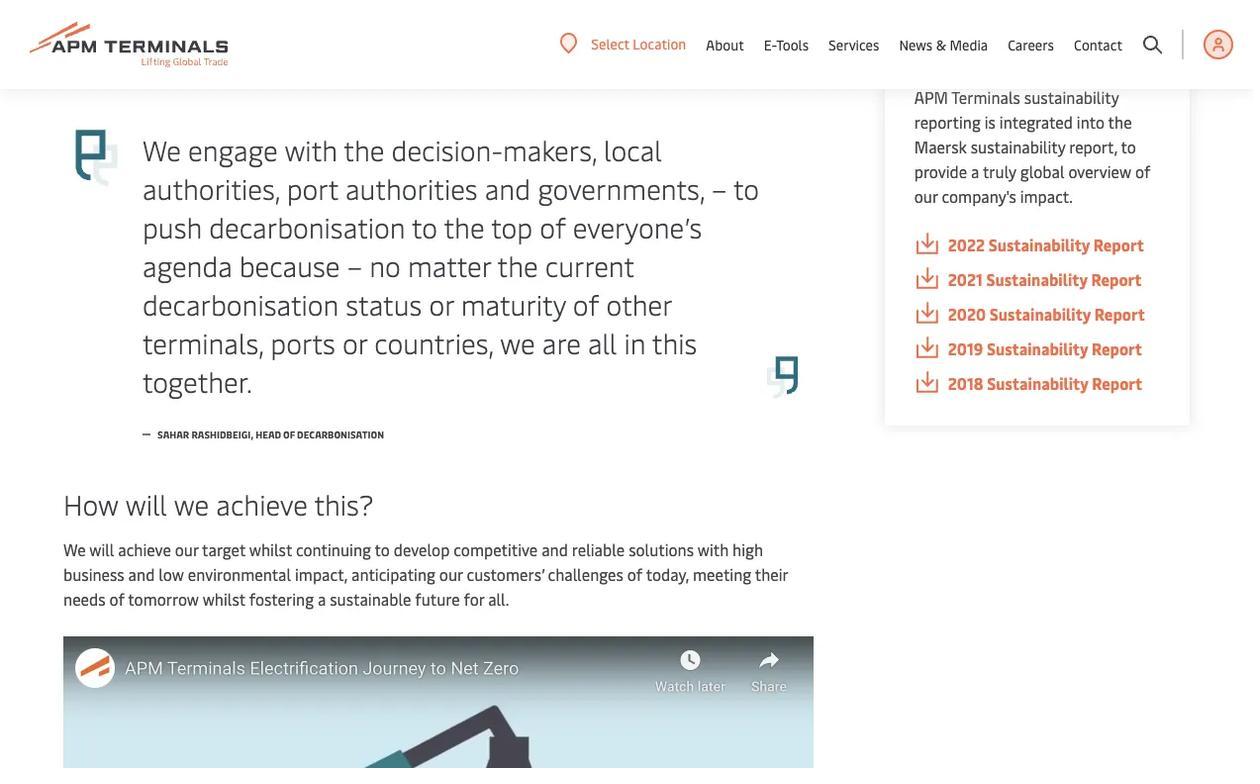 Task type: locate. For each thing, give the bounding box(es) containing it.
report down 2019 sustainability report
[[1093, 373, 1143, 394]]

sustainable
[[330, 589, 411, 610]]

this?
[[314, 485, 374, 522]]

1 horizontal spatial will
[[126, 485, 167, 522]]

about
[[706, 35, 744, 54]]

location
[[633, 34, 687, 53]]

0 horizontal spatial and
[[128, 564, 155, 585]]

and left low
[[128, 564, 155, 585]]

report inside "link"
[[1095, 304, 1146, 325]]

sustainability inside "link"
[[987, 373, 1089, 394]]

1 horizontal spatial and
[[485, 169, 531, 206]]

0 vertical spatial our
[[915, 186, 938, 207]]

0 vertical spatial –
[[712, 169, 727, 206]]

the right into
[[1109, 111, 1132, 133]]

1 vertical spatial our
[[175, 539, 199, 561]]

of
[[1136, 161, 1151, 182], [540, 207, 566, 245], [573, 285, 599, 322], [283, 428, 295, 441], [628, 564, 643, 585], [109, 589, 125, 610]]

achieve
[[216, 485, 308, 522], [118, 539, 171, 561]]

in
[[624, 323, 646, 361]]

0 vertical spatial decarbonisation
[[209, 207, 405, 245]]

low
[[159, 564, 184, 585]]

1 horizontal spatial with
[[698, 539, 729, 561]]

and inside we engage with the decision-makers, local authorities, port authorities and governments, – to push decarbonisation to the top of everyone's agenda because – no matter the current decarbonisation status or maturity of other terminals, ports or countries, we are all in this together.
[[485, 169, 531, 206]]

report for 2018 sustainability report
[[1093, 373, 1143, 394]]

and up top at left top
[[485, 169, 531, 206]]

will inside we will achieve our target whilst continuing to develop competitive and reliable solutions with high business and low environmental impact, anticipating our customers' challenges of today, meeting their needs of tomorrow whilst fostering a sustainable future for all.
[[89, 539, 114, 561]]

2018 sustainability report link
[[915, 371, 1161, 396]]

2020
[[948, 304, 987, 325]]

with up port
[[285, 130, 337, 168]]

achieve up the target
[[216, 485, 308, 522]]

decision-
[[392, 130, 503, 168]]

0 vertical spatial whilst
[[249, 539, 292, 561]]

status
[[346, 285, 422, 322]]

2018
[[948, 373, 984, 394]]

we up the authorities,
[[143, 130, 181, 168]]

we inside we engage with the decision-makers, local authorities, port authorities and governments, – to push decarbonisation to the top of everyone's agenda because – no matter the current decarbonisation status or maturity of other terminals, ports or countries, we are all in this together.
[[143, 130, 181, 168]]

0 vertical spatial we
[[500, 323, 535, 361]]

sahar
[[157, 428, 189, 441]]

decarbonisation
[[209, 207, 405, 245], [143, 285, 339, 322]]

– right governments,
[[712, 169, 727, 206]]

with up meeting
[[698, 539, 729, 561]]

and for reliable
[[542, 539, 568, 561]]

will right how
[[126, 485, 167, 522]]

0 vertical spatial a
[[972, 161, 980, 182]]

news & media
[[900, 35, 988, 54]]

a down the impact,
[[318, 589, 326, 610]]

1 horizontal spatial we
[[500, 323, 535, 361]]

current
[[545, 246, 634, 284]]

port
[[287, 169, 339, 206]]

0 horizontal spatial will
[[89, 539, 114, 561]]

we down maturity
[[500, 323, 535, 361]]

1 horizontal spatial whilst
[[249, 539, 292, 561]]

whilst down environmental
[[203, 589, 245, 610]]

business
[[63, 564, 124, 585]]

and
[[485, 169, 531, 206], [542, 539, 568, 561], [128, 564, 155, 585]]

global
[[1021, 161, 1065, 182]]

2 vertical spatial our
[[440, 564, 463, 585]]

all.
[[488, 589, 509, 610]]

develop
[[394, 539, 450, 561]]

2022
[[948, 234, 985, 255]]

sustainability inside "link"
[[990, 304, 1092, 325]]

1 horizontal spatial we
[[143, 130, 181, 168]]

0 horizontal spatial with
[[285, 130, 337, 168]]

1 horizontal spatial a
[[972, 161, 980, 182]]

we up business
[[63, 539, 86, 561]]

authorities,
[[143, 169, 280, 206]]

2 horizontal spatial our
[[915, 186, 938, 207]]

impact.
[[1021, 186, 1073, 207]]

0 horizontal spatial whilst
[[203, 589, 245, 610]]

our down the provide
[[915, 186, 938, 207]]

1 vertical spatial will
[[89, 539, 114, 561]]

report inside "link"
[[1093, 373, 1143, 394]]

1 vertical spatial a
[[318, 589, 326, 610]]

target
[[202, 539, 246, 561]]

sustainability up into
[[1025, 87, 1120, 108]]

sahar rashidbeigi, head of decarbonisation
[[157, 428, 384, 441]]

achieve up low
[[118, 539, 171, 561]]

1 vertical spatial and
[[542, 539, 568, 561]]

of right overview
[[1136, 161, 1151, 182]]

overview
[[1069, 161, 1132, 182]]

1 horizontal spatial achieve
[[216, 485, 308, 522]]

0 vertical spatial will
[[126, 485, 167, 522]]

–
[[712, 169, 727, 206], [347, 246, 362, 284]]

sustainability down "integrated"
[[971, 136, 1066, 157]]

of inside the apm terminals sustainability reporting is integrated into the maersk sustainability report, to provide a truly global overview of our company's impact.
[[1136, 161, 1151, 182]]

reports
[[1052, 36, 1129, 65]]

we
[[500, 323, 535, 361], [174, 485, 209, 522]]

0 vertical spatial we
[[143, 130, 181, 168]]

1 vertical spatial sustainability
[[971, 136, 1066, 157]]

we inside we engage with the decision-makers, local authorities, port authorities and governments, – to push decarbonisation to the top of everyone's agenda because – no matter the current decarbonisation status or maturity of other terminals, ports or countries, we are all in this together.
[[500, 323, 535, 361]]

0 vertical spatial with
[[285, 130, 337, 168]]

we inside we will achieve our target whilst continuing to develop competitive and reliable solutions with high business and low environmental impact, anticipating our customers' challenges of today, meeting their needs of tomorrow whilst fostering a sustainable future for all.
[[63, 539, 86, 561]]

reporting
[[915, 111, 981, 133]]

or
[[429, 285, 454, 322], [343, 323, 367, 361]]

decarbonisation up terminals,
[[143, 285, 339, 322]]

we up the target
[[174, 485, 209, 522]]

report
[[1094, 234, 1145, 255], [1092, 269, 1142, 290], [1095, 304, 1146, 325], [1092, 338, 1143, 359], [1093, 373, 1143, 394]]

whilst
[[249, 539, 292, 561], [203, 589, 245, 610]]

head
[[256, 428, 281, 441]]

whilst up environmental
[[249, 539, 292, 561]]

decarbonisation down port
[[209, 207, 405, 245]]

sustainability reports
[[915, 36, 1129, 65]]

this
[[652, 323, 698, 361]]

sustainability
[[1025, 87, 1120, 108], [971, 136, 1066, 157]]

– left no
[[347, 246, 362, 284]]

1 vertical spatial with
[[698, 539, 729, 561]]

our inside the apm terminals sustainability reporting is integrated into the maersk sustainability report, to provide a truly global overview of our company's impact.
[[915, 186, 938, 207]]

1 vertical spatial or
[[343, 323, 367, 361]]

and up challenges on the bottom left
[[542, 539, 568, 561]]

or down status in the top left of the page
[[343, 323, 367, 361]]

2019 sustainability report
[[948, 338, 1143, 359]]

1 horizontal spatial –
[[712, 169, 727, 206]]

0 horizontal spatial our
[[175, 539, 199, 561]]

customers'
[[467, 564, 544, 585]]

0 horizontal spatial a
[[318, 589, 326, 610]]

to
[[1122, 136, 1137, 157], [734, 169, 759, 206], [412, 207, 438, 245], [375, 539, 390, 561]]

0 vertical spatial and
[[485, 169, 531, 206]]

ports
[[271, 323, 336, 361]]

the inside the apm terminals sustainability reporting is integrated into the maersk sustainability report, to provide a truly global overview of our company's impact.
[[1109, 111, 1132, 133]]

report down overview
[[1094, 234, 1145, 255]]

0 horizontal spatial we
[[63, 539, 86, 561]]

e-tools button
[[764, 0, 809, 89]]

no
[[370, 246, 401, 284]]

1 vertical spatial achieve
[[118, 539, 171, 561]]

of left today,
[[628, 564, 643, 585]]

and for governments,
[[485, 169, 531, 206]]

engage
[[188, 130, 278, 168]]

sustainability for 2018
[[987, 373, 1089, 394]]

0 vertical spatial achieve
[[216, 485, 308, 522]]

1 vertical spatial –
[[347, 246, 362, 284]]

anticipating
[[352, 564, 436, 585]]

the up maturity
[[498, 246, 538, 284]]

for
[[464, 589, 485, 610]]

meeting
[[693, 564, 752, 585]]

will up business
[[89, 539, 114, 561]]

sustainability
[[915, 36, 1047, 65], [989, 234, 1091, 255], [987, 269, 1088, 290], [990, 304, 1092, 325], [987, 338, 1089, 359], [987, 373, 1089, 394]]

a inside the apm terminals sustainability reporting is integrated into the maersk sustainability report, to provide a truly global overview of our company's impact.
[[972, 161, 980, 182]]

2021 sustainability report link
[[915, 267, 1161, 292]]

or up the countries,
[[429, 285, 454, 322]]

1 vertical spatial we
[[63, 539, 86, 561]]

report up 2020 sustainability report
[[1092, 269, 1142, 290]]

1 vertical spatial we
[[174, 485, 209, 522]]

0 horizontal spatial achieve
[[118, 539, 171, 561]]

2018 sustainability report
[[948, 373, 1143, 394]]

2 vertical spatial and
[[128, 564, 155, 585]]

sustainability for 2019
[[987, 338, 1089, 359]]

we for we will achieve our target whilst continuing to develop competitive and reliable solutions with high business and low environmental impact, anticipating our customers' challenges of today, meeting their needs of tomorrow whilst fostering a sustainable future for all.
[[63, 539, 86, 561]]

terminals,
[[143, 323, 264, 361]]

1 horizontal spatial our
[[440, 564, 463, 585]]

1 horizontal spatial or
[[429, 285, 454, 322]]

truly
[[983, 161, 1017, 182]]

report down 2020 sustainability report
[[1092, 338, 1143, 359]]

our up future
[[440, 564, 463, 585]]

challenges
[[548, 564, 624, 585]]

achieve inside we will achieve our target whilst continuing to develop competitive and reliable solutions with high business and low environmental impact, anticipating our customers' challenges of today, meeting their needs of tomorrow whilst fostering a sustainable future for all.
[[118, 539, 171, 561]]

2 horizontal spatial and
[[542, 539, 568, 561]]

tools
[[777, 35, 809, 54]]

report up 2019 sustainability report
[[1095, 304, 1146, 325]]

0 horizontal spatial we
[[174, 485, 209, 522]]

we will achieve our target whilst continuing to develop competitive and reliable solutions with high business and low environmental impact, anticipating our customers' challenges of today, meeting their needs of tomorrow whilst fostering a sustainable future for all.
[[63, 539, 788, 610]]

will for we
[[89, 539, 114, 561]]

high
[[733, 539, 764, 561]]

a left 'truly'
[[972, 161, 980, 182]]

to inside we will achieve our target whilst continuing to develop competitive and reliable solutions with high business and low environmental impact, anticipating our customers' challenges of today, meeting their needs of tomorrow whilst fostering a sustainable future for all.
[[375, 539, 390, 561]]

the
[[1109, 111, 1132, 133], [344, 130, 385, 168], [444, 207, 485, 245], [498, 246, 538, 284]]

1 vertical spatial whilst
[[203, 589, 245, 610]]

our up low
[[175, 539, 199, 561]]



Task type: vqa. For each thing, say whether or not it's contained in the screenshot.
Apapa link
no



Task type: describe. For each thing, give the bounding box(es) containing it.
will for how
[[126, 485, 167, 522]]

other
[[606, 285, 672, 322]]

report for 2022 sustainability report
[[1094, 234, 1145, 255]]

rashidbeigi,
[[192, 428, 254, 441]]

integrated
[[1000, 111, 1073, 133]]

future
[[415, 589, 460, 610]]

governments,
[[538, 169, 705, 206]]

push
[[143, 207, 202, 245]]

1 vertical spatial decarbonisation
[[143, 285, 339, 322]]

of down the current
[[573, 285, 599, 322]]

are
[[543, 323, 581, 361]]

report,
[[1070, 136, 1118, 157]]

a inside we will achieve our target whilst continuing to develop competitive and reliable solutions with high business and low environmental impact, anticipating our customers' challenges of today, meeting their needs of tomorrow whilst fostering a sustainable future for all.
[[318, 589, 326, 610]]

provide
[[915, 161, 968, 182]]

services button
[[829, 0, 880, 89]]

their
[[755, 564, 788, 585]]

0 vertical spatial or
[[429, 285, 454, 322]]

competitive
[[454, 539, 538, 561]]

media
[[950, 35, 988, 54]]

contact
[[1074, 35, 1123, 54]]

news & media button
[[900, 0, 988, 89]]

sustainability for 2021
[[987, 269, 1088, 290]]

everyone's
[[573, 207, 702, 245]]

select
[[592, 34, 630, 53]]

select location
[[592, 34, 687, 53]]

the up authorities
[[344, 130, 385, 168]]

news
[[900, 35, 933, 54]]

solutions
[[629, 539, 694, 561]]

reliable
[[572, 539, 625, 561]]

tomorrow
[[128, 589, 199, 610]]

e-
[[764, 35, 777, 54]]

all
[[588, 323, 617, 361]]

select location button
[[560, 33, 687, 54]]

2020 sustainability report link
[[915, 302, 1161, 327]]

impact,
[[295, 564, 348, 585]]

authorities
[[346, 169, 478, 206]]

report for 2021 sustainability report
[[1092, 269, 1142, 290]]

company's
[[942, 186, 1017, 207]]

report for 2020 sustainability report
[[1095, 304, 1146, 325]]

2021
[[948, 269, 983, 290]]

with inside we engage with the decision-makers, local authorities, port authorities and governments, – to push decarbonisation to the top of everyone's agenda because – no matter the current decarbonisation status or maturity of other terminals, ports or countries, we are all in this together.
[[285, 130, 337, 168]]

how will we achieve this?
[[63, 485, 374, 522]]

is
[[985, 111, 996, 133]]

terminals
[[952, 87, 1021, 108]]

environmental
[[188, 564, 291, 585]]

of right top at left top
[[540, 207, 566, 245]]

report for 2019 sustainability report
[[1092, 338, 1143, 359]]

countries,
[[374, 323, 494, 361]]

agenda
[[143, 246, 232, 284]]

0 vertical spatial sustainability
[[1025, 87, 1120, 108]]

matter
[[408, 246, 491, 284]]

decarbonisation
[[297, 428, 384, 441]]

because
[[239, 246, 340, 284]]

local
[[604, 130, 662, 168]]

today,
[[646, 564, 689, 585]]

apm
[[915, 87, 949, 108]]

how
[[63, 485, 119, 522]]

about button
[[706, 0, 744, 89]]

e-tools
[[764, 35, 809, 54]]

maersk
[[915, 136, 967, 157]]

2022 sustainability report
[[948, 234, 1145, 255]]

we for we engage with the decision-makers, local authorities, port authorities and governments, – to push decarbonisation to the top of everyone's agenda because – no matter the current decarbonisation status or maturity of other terminals, ports or countries, we are all in this together.
[[143, 130, 181, 168]]

fostering
[[249, 589, 314, 610]]

apm terminals sustainability reporting is integrated into the maersk sustainability report, to provide a truly global overview of our company's impact.
[[915, 87, 1151, 207]]

the up matter
[[444, 207, 485, 245]]

2020 sustainability report
[[948, 304, 1146, 325]]

careers button
[[1008, 0, 1055, 89]]

&
[[937, 35, 947, 54]]

makers,
[[503, 130, 597, 168]]

2021 sustainability report
[[948, 269, 1142, 290]]

of right head
[[283, 428, 295, 441]]

needs
[[63, 589, 105, 610]]

top
[[491, 207, 533, 245]]

to inside the apm terminals sustainability reporting is integrated into the maersk sustainability report, to provide a truly global overview of our company's impact.
[[1122, 136, 1137, 157]]

2019
[[948, 338, 984, 359]]

we engage with the decision-makers, local authorities, port authorities and governments, – to push decarbonisation to the top of everyone's agenda because – no matter the current decarbonisation status or maturity of other terminals, ports or countries, we are all in this together.
[[143, 130, 759, 400]]

2022 sustainability report link
[[915, 233, 1161, 257]]

into
[[1077, 111, 1105, 133]]

of right the needs
[[109, 589, 125, 610]]

0 horizontal spatial or
[[343, 323, 367, 361]]

sustainability for 2022
[[989, 234, 1091, 255]]

0 horizontal spatial –
[[347, 246, 362, 284]]

sustainability for 2020
[[990, 304, 1092, 325]]

2019 sustainability report link
[[915, 337, 1161, 361]]

with inside we will achieve our target whilst continuing to develop competitive and reliable solutions with high business and low environmental impact, anticipating our customers' challenges of today, meeting their needs of tomorrow whilst fostering a sustainable future for all.
[[698, 539, 729, 561]]

together.
[[143, 362, 252, 400]]

careers
[[1008, 35, 1055, 54]]

continuing
[[296, 539, 371, 561]]

contact button
[[1074, 0, 1123, 89]]

maturity
[[461, 285, 566, 322]]



